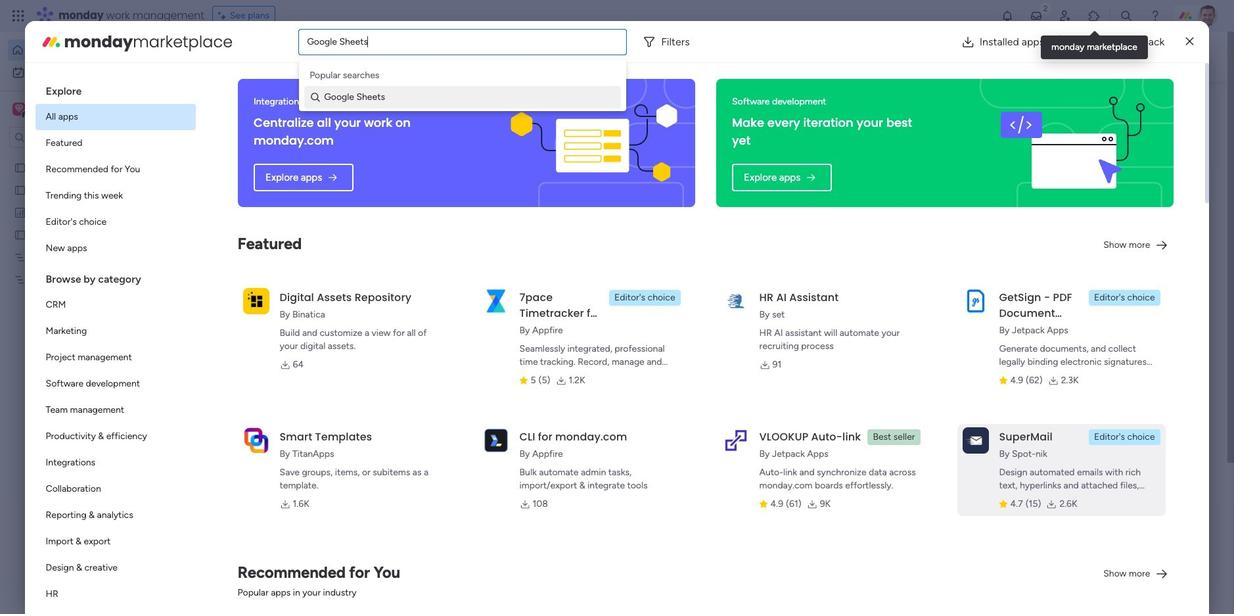 Task type: vqa. For each thing, say whether or not it's contained in the screenshot.
give feedback ICON
no



Task type: describe. For each thing, give the bounding box(es) containing it.
close recently visited image
[[243, 107, 258, 123]]

1 vertical spatial dapulse x slim image
[[1156, 95, 1171, 111]]

quick search results list box
[[243, 123, 947, 458]]

v2 bolt switch image
[[1091, 49, 1099, 63]]

search everything image
[[1120, 9, 1133, 22]]

check circle image
[[998, 123, 1006, 133]]

2 banner logo image from the left
[[988, 79, 1159, 207]]

1 vertical spatial monday marketplace image
[[40, 31, 62, 52]]

1 horizontal spatial monday marketplace image
[[1088, 9, 1101, 22]]

see plans image
[[218, 9, 230, 23]]

workspace selection element
[[12, 101, 110, 118]]

public dashboard image
[[14, 206, 26, 218]]

check circle image
[[998, 140, 1006, 150]]

getting started element
[[978, 479, 1175, 532]]

help image
[[1149, 9, 1162, 22]]

Dropdown input text field
[[307, 36, 370, 47]]

v2 user feedback image
[[989, 49, 999, 64]]

2 image
[[1040, 1, 1052, 15]]



Task type: locate. For each thing, give the bounding box(es) containing it.
2 heading from the top
[[35, 262, 196, 292]]

0 vertical spatial monday marketplace image
[[1088, 9, 1101, 22]]

workspace image
[[15, 102, 24, 116]]

update feed image
[[1030, 9, 1043, 22]]

0 vertical spatial heading
[[35, 74, 196, 104]]

notifications image
[[1001, 9, 1014, 22]]

0 horizontal spatial banner logo image
[[509, 79, 680, 207]]

heading
[[35, 74, 196, 104], [35, 262, 196, 292]]

monday marketplace image
[[1088, 9, 1101, 22], [40, 31, 62, 52]]

dapulse x slim image
[[1186, 34, 1194, 50], [1156, 95, 1171, 111]]

public board image
[[14, 161, 26, 174]]

banner logo image
[[509, 79, 680, 207], [988, 79, 1159, 207]]

0 horizontal spatial monday marketplace image
[[40, 31, 62, 52]]

1 vertical spatial heading
[[35, 262, 196, 292]]

option
[[8, 39, 160, 60], [8, 62, 160, 83], [35, 104, 196, 130], [35, 130, 196, 156], [0, 155, 168, 158], [35, 156, 196, 183], [35, 183, 196, 209], [35, 209, 196, 235], [35, 235, 196, 262], [35, 292, 196, 318], [35, 318, 196, 344], [35, 344, 196, 371], [35, 371, 196, 397], [35, 397, 196, 423], [35, 423, 196, 450], [35, 450, 196, 476], [35, 476, 196, 502], [35, 502, 196, 529], [35, 529, 196, 555], [35, 555, 196, 581], [35, 581, 196, 607]]

select product image
[[12, 9, 25, 22]]

list box
[[35, 74, 196, 614], [0, 154, 168, 468]]

templates image image
[[990, 264, 1164, 355]]

workspace image
[[12, 102, 26, 116]]

1 banner logo image from the left
[[509, 79, 680, 207]]

terry turtle image
[[273, 588, 300, 614]]

terry turtle image
[[1198, 5, 1219, 26]]

public board image
[[14, 183, 26, 196], [14, 228, 26, 241], [259, 240, 273, 254]]

1 heading from the top
[[35, 74, 196, 104]]

0 horizontal spatial dapulse x slim image
[[1156, 95, 1171, 111]]

1 horizontal spatial banner logo image
[[988, 79, 1159, 207]]

invite members image
[[1059, 9, 1072, 22]]

Search in workspace field
[[28, 130, 110, 145]]

1 horizontal spatial dapulse x slim image
[[1186, 34, 1194, 50]]

0 vertical spatial dapulse x slim image
[[1186, 34, 1194, 50]]

app logo image
[[243, 288, 269, 314], [483, 288, 509, 314], [723, 288, 749, 314], [963, 288, 989, 314], [243, 427, 269, 453], [483, 427, 509, 453], [723, 427, 749, 453], [963, 427, 989, 453]]

component image
[[259, 422, 271, 434]]



